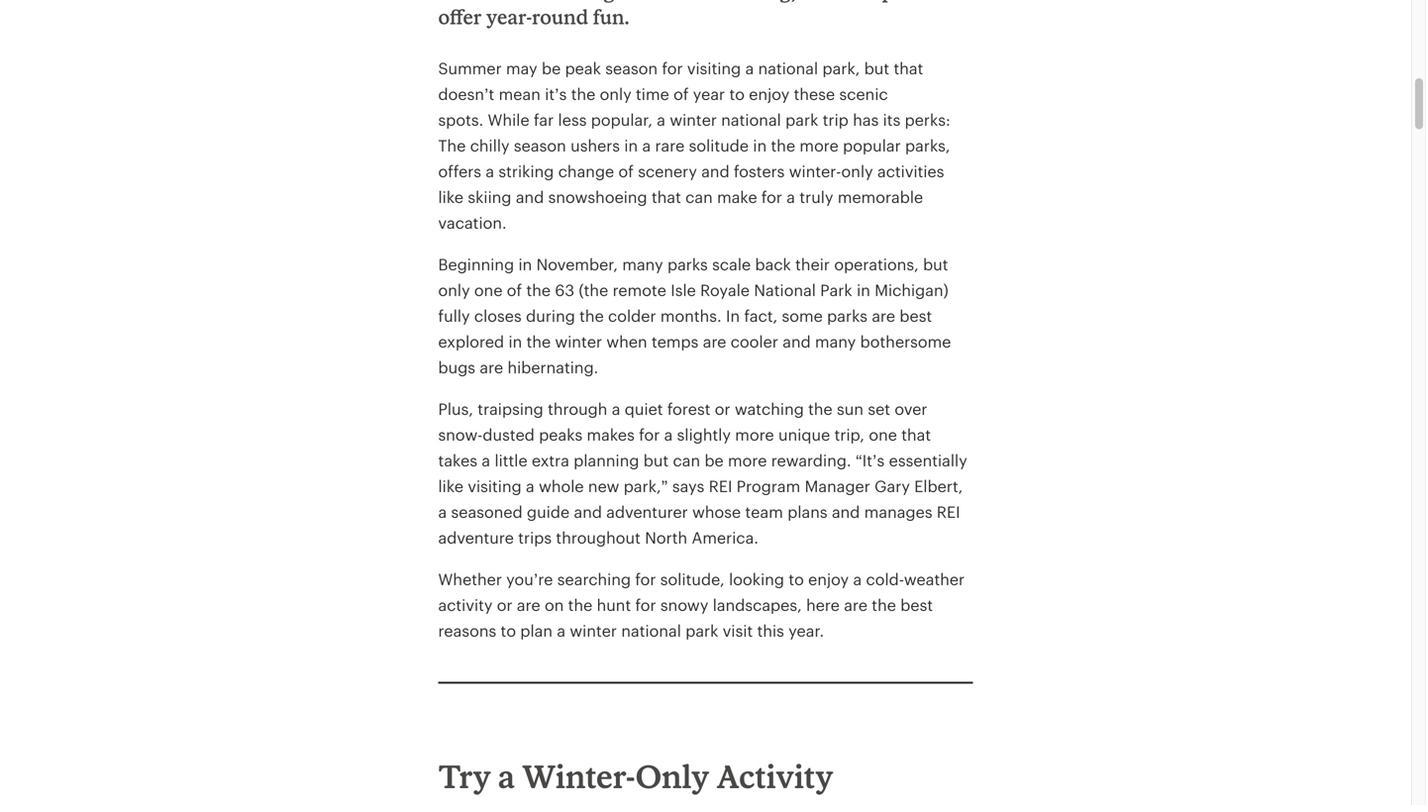 Task type: describe. For each thing, give the bounding box(es) containing it.
make
[[717, 188, 758, 206]]

says
[[673, 477, 705, 495]]

snowy
[[661, 596, 709, 614]]

program
[[737, 477, 801, 495]]

their
[[796, 255, 830, 273]]

weather
[[904, 570, 965, 588]]

less
[[558, 110, 587, 129]]

seasoned
[[451, 503, 523, 521]]

plans
[[788, 503, 828, 521]]

in right park
[[857, 281, 871, 299]]

during
[[526, 307, 575, 325]]

these
[[794, 85, 835, 103]]

best inside whether you're searching for solitude, looking to enjoy a cold-weather activity or are on the hunt for snowy landscapes, here are the best reasons to plan a winter national park visit this year.
[[901, 596, 933, 614]]

best inside beginning in november, many parks scale back their operations, but only one of the 63 (the remote isle royale national park in michigan) fully closes during the colder months. in fact, some parks are best explored in the winter when temps are cooler and many bothersome bugs are hibernating.
[[900, 307, 933, 325]]

year
[[693, 85, 725, 103]]

plan
[[520, 622, 553, 640]]

summer
[[438, 59, 502, 77]]

the down the (the at left top
[[580, 307, 604, 325]]

traipsing
[[478, 400, 544, 418]]

on
[[545, 596, 564, 614]]

like inside summer may be peak season for visiting a national park, but that doesn't mean it's the only time of year to enjoy these scenic spots. while far less popular, a winter national park trip has its perks: the chilly season ushers in a rare solitude in the more popular parks, offers a striking change of scenery and fosters winter-only activities like skiing and snowshoeing that can make for a truly memorable vacation.
[[438, 188, 464, 206]]

the down cold-
[[872, 596, 896, 614]]

park inside summer may be peak season for visiting a national park, but that doesn't mean it's the only time of year to enjoy these scenic spots. while far less popular, a winter national park trip has its perks: the chilly season ushers in a rare solitude in the more popular parks, offers a striking change of scenery and fosters winter-only activities like skiing and snowshoeing that can make for a truly memorable vacation.
[[786, 110, 819, 129]]

1 vertical spatial rei
[[937, 503, 961, 521]]

a left truly
[[787, 188, 796, 206]]

or inside plus, traipsing through a quiet forest or watching the sun set over snow-dusted peaks makes for a slightly more unique trip, one that takes a little extra planning but can be more rewarding. "it's essentially like visiting a whole new park," says rei program manager gary elbert, a seasoned guide and adventurer whose team plans and manages rei adventure trips throughout north america.
[[715, 400, 731, 418]]

to inside from snowshoeing to wildlife viewing, national parks offer year-round fun.
[[619, 0, 638, 2]]

wildlife
[[642, 0, 713, 2]]

in right beginning
[[519, 255, 532, 273]]

1 vertical spatial that
[[652, 188, 681, 206]]

park inside whether you're searching for solitude, looking to enjoy a cold-weather activity or are on the hunt for snowy landscapes, here are the best reasons to plan a winter national park visit this year.
[[686, 622, 719, 640]]

sun
[[837, 400, 864, 418]]

fully
[[438, 307, 470, 325]]

(the
[[579, 281, 609, 299]]

whether you're searching for solitude, looking to enjoy a cold-weather activity or are on the hunt for snowy landscapes, here are the best reasons to plan a winter national park visit this year.
[[438, 570, 965, 640]]

reasons
[[438, 622, 497, 640]]

beginning in november, many parks scale back their operations, but only one of the 63 (the remote isle royale national park in michigan) fully closes during the colder months. in fact, some parks are best explored in the winter when temps are cooler and many bothersome bugs are hibernating.
[[438, 255, 952, 376]]

skiing
[[468, 188, 512, 206]]

visiting inside plus, traipsing through a quiet forest or watching the sun set over snow-dusted peaks makes for a slightly more unique trip, one that takes a little extra planning but can be more rewarding. "it's essentially like visiting a whole new park," says rei program manager gary elbert, a seasoned guide and adventurer whose team plans and manages rei adventure trips throughout north america.
[[468, 477, 522, 495]]

explored
[[438, 332, 504, 351]]

cooler
[[731, 332, 779, 351]]

through
[[548, 400, 608, 418]]

visiting inside summer may be peak season for visiting a national park, but that doesn't mean it's the only time of year to enjoy these scenic spots. while far less popular, a winter national park trip has its perks: the chilly season ushers in a rare solitude in the more popular parks, offers a striking change of scenery and fosters winter-only activities like skiing and snowshoeing that can make for a truly memorable vacation.
[[687, 59, 741, 77]]

be inside summer may be peak season for visiting a national park, but that doesn't mean it's the only time of year to enjoy these scenic spots. while far less popular, a winter national park trip has its perks: the chilly season ushers in a rare solitude in the more popular parks, offers a striking change of scenery and fosters winter-only activities like skiing and snowshoeing that can make for a truly memorable vacation.
[[542, 59, 561, 77]]

a left 'little'
[[482, 451, 491, 470]]

bugs
[[438, 358, 476, 376]]

1 horizontal spatial of
[[619, 162, 634, 180]]

in down popular,
[[625, 136, 638, 155]]

enjoy inside whether you're searching for solitude, looking to enjoy a cold-weather activity or are on the hunt for snowy landscapes, here are the best reasons to plan a winter national park visit this year.
[[809, 570, 849, 588]]

activity
[[438, 596, 493, 614]]

set
[[868, 400, 891, 418]]

to left plan
[[501, 622, 516, 640]]

0 horizontal spatial season
[[514, 136, 566, 155]]

from
[[438, 0, 489, 2]]

mean
[[499, 85, 541, 103]]

forest
[[668, 400, 711, 418]]

essentially
[[889, 451, 968, 470]]

and down solitude
[[702, 162, 730, 180]]

try a winter-only activity
[[438, 757, 834, 795]]

america.
[[692, 529, 759, 547]]

the down peak
[[571, 85, 596, 103]]

throughout
[[556, 529, 641, 547]]

manages
[[865, 503, 933, 521]]

winter inside summer may be peak season for visiting a national park, but that doesn't mean it's the only time of year to enjoy these scenic spots. while far less popular, a winter national park trip has its perks: the chilly season ushers in a rare solitude in the more popular parks, offers a striking change of scenery and fosters winter-only activities like skiing and snowshoeing that can make for a truly memorable vacation.
[[670, 110, 717, 129]]

winter inside whether you're searching for solitude, looking to enjoy a cold-weather activity or are on the hunt for snowy landscapes, here are the best reasons to plan a winter national park visit this year.
[[570, 622, 617, 640]]

year-
[[486, 5, 532, 28]]

63
[[555, 281, 575, 299]]

truly
[[800, 188, 834, 206]]

memorable
[[838, 188, 924, 206]]

one inside plus, traipsing through a quiet forest or watching the sun set over snow-dusted peaks makes for a slightly more unique trip, one that takes a little extra planning but can be more rewarding. "it's essentially like visiting a whole new park," says rei program manager gary elbert, a seasoned guide and adventurer whose team plans and manages rei adventure trips throughout north america.
[[869, 425, 897, 444]]

only
[[636, 757, 710, 795]]

a left cold-
[[853, 570, 862, 588]]

looking
[[729, 570, 785, 588]]

2 horizontal spatial only
[[842, 162, 873, 180]]

or inside whether you're searching for solitude, looking to enjoy a cold-weather activity or are on the hunt for snowy landscapes, here are the best reasons to plan a winter national park visit this year.
[[497, 596, 513, 614]]

for down north
[[635, 570, 656, 588]]

2 vertical spatial more
[[728, 451, 767, 470]]

0 horizontal spatial parks
[[668, 255, 708, 273]]

north
[[645, 529, 688, 547]]

time
[[636, 85, 669, 103]]

park,
[[823, 59, 860, 77]]

0 horizontal spatial rei
[[709, 477, 733, 495]]

trips
[[518, 529, 552, 547]]

park
[[821, 281, 853, 299]]

takes
[[438, 451, 478, 470]]

fact,
[[744, 307, 778, 325]]

a right try
[[498, 757, 515, 795]]

extra
[[532, 451, 570, 470]]

snowshoeing inside from snowshoeing to wildlife viewing, national parks offer year-round fun.
[[493, 0, 615, 2]]

dusted
[[483, 425, 535, 444]]

visit
[[723, 622, 753, 640]]

whose
[[693, 503, 741, 521]]

when
[[607, 332, 648, 351]]

are up bothersome
[[872, 307, 896, 325]]

team
[[746, 503, 784, 521]]

hunt
[[597, 596, 631, 614]]

the left the 63
[[527, 281, 551, 299]]

plus,
[[438, 400, 474, 418]]

like inside plus, traipsing through a quiet forest or watching the sun set over snow-dusted peaks makes for a slightly more unique trip, one that takes a little extra planning but can be more rewarding. "it's essentially like visiting a whole new park," says rei program manager gary elbert, a seasoned guide and adventurer whose team plans and manages rei adventure trips throughout north america.
[[438, 477, 464, 495]]

ushers
[[571, 136, 620, 155]]

remote
[[613, 281, 667, 299]]

has
[[853, 110, 879, 129]]

fun.
[[593, 5, 630, 28]]

quiet
[[625, 400, 663, 418]]

can inside plus, traipsing through a quiet forest or watching the sun set over snow-dusted peaks makes for a slightly more unique trip, one that takes a little extra planning but can be more rewarding. "it's essentially like visiting a whole new park," says rei program manager gary elbert, a seasoned guide and adventurer whose team plans and manages rei adventure trips throughout north america.
[[673, 451, 701, 470]]

and up throughout on the left bottom of the page
[[574, 503, 602, 521]]

over
[[895, 400, 928, 418]]

guide
[[527, 503, 570, 521]]

round
[[532, 5, 589, 28]]

a up makes at left
[[612, 400, 621, 418]]

in
[[726, 307, 740, 325]]

and inside beginning in november, many parks scale back their operations, but only one of the 63 (the remote isle royale national park in michigan) fully closes during the colder months. in fact, some parks are best explored in the winter when temps are cooler and many bothersome bugs are hibernating.
[[783, 332, 811, 351]]

trip,
[[835, 425, 865, 444]]

and down manager
[[832, 503, 860, 521]]

some
[[782, 307, 823, 325]]

striking
[[499, 162, 554, 180]]

that inside plus, traipsing through a quiet forest or watching the sun set over snow-dusted peaks makes for a slightly more unique trip, one that takes a little extra planning but can be more rewarding. "it's essentially like visiting a whole new park," says rei program manager gary elbert, a seasoned guide and adventurer whose team plans and manages rei adventure trips throughout north america.
[[902, 425, 931, 444]]



Task type: vqa. For each thing, say whether or not it's contained in the screenshot.
kuhl
no



Task type: locate. For each thing, give the bounding box(es) containing it.
a down time
[[657, 110, 666, 129]]

beginning
[[438, 255, 514, 273]]

makes
[[587, 425, 635, 444]]

a
[[746, 59, 754, 77], [657, 110, 666, 129], [642, 136, 651, 155], [486, 162, 494, 180], [787, 188, 796, 206], [612, 400, 621, 418], [664, 425, 673, 444], [482, 451, 491, 470], [526, 477, 535, 495], [438, 503, 447, 521], [853, 570, 862, 588], [557, 622, 566, 640], [498, 757, 515, 795]]

the right "on"
[[568, 596, 593, 614]]

can inside summer may be peak season for visiting a national park, but that doesn't mean it's the only time of year to enjoy these scenic spots. while far less popular, a winter national park trip has its perks: the chilly season ushers in a rare solitude in the more popular parks, offers a striking change of scenery and fosters winter-only activities like skiing and snowshoeing that can make for a truly memorable vacation.
[[686, 188, 713, 206]]

and down striking
[[516, 188, 544, 206]]

0 horizontal spatial enjoy
[[749, 85, 790, 103]]

1 horizontal spatial or
[[715, 400, 731, 418]]

snowshoeing
[[493, 0, 615, 2], [548, 188, 648, 206]]

it's
[[545, 85, 567, 103]]

and down some
[[783, 332, 811, 351]]

hibernating.
[[508, 358, 599, 376]]

0 horizontal spatial only
[[438, 281, 470, 299]]

snowshoeing down change in the left top of the page
[[548, 188, 648, 206]]

2 vertical spatial parks
[[827, 307, 868, 325]]

1 horizontal spatial one
[[869, 425, 897, 444]]

november,
[[537, 255, 618, 273]]

0 vertical spatial many
[[622, 255, 663, 273]]

watching
[[735, 400, 804, 418]]

1 vertical spatial of
[[619, 162, 634, 180]]

0 vertical spatial parks
[[882, 0, 934, 2]]

vacation.
[[438, 213, 507, 232]]

1 vertical spatial season
[[514, 136, 566, 155]]

1 horizontal spatial season
[[606, 59, 658, 77]]

many
[[622, 255, 663, 273], [815, 332, 856, 351]]

1 vertical spatial or
[[497, 596, 513, 614]]

but up scenic
[[865, 59, 890, 77]]

one up closes
[[474, 281, 503, 299]]

that up its
[[894, 59, 924, 77]]

that down "over"
[[902, 425, 931, 444]]

in
[[625, 136, 638, 155], [753, 136, 767, 155], [519, 255, 532, 273], [857, 281, 871, 299], [509, 332, 522, 351]]

0 horizontal spatial of
[[507, 281, 522, 299]]

0 vertical spatial winter
[[670, 110, 717, 129]]

1 horizontal spatial parks
[[827, 307, 868, 325]]

are down explored
[[480, 358, 503, 376]]

winter inside beginning in november, many parks scale back their operations, but only one of the 63 (the remote isle royale national park in michigan) fully closes during the colder months. in fact, some parks are best explored in the winter when temps are cooler and many bothersome bugs are hibernating.
[[555, 332, 602, 351]]

are left "on"
[[517, 596, 541, 614]]

best down michigan) at the right top of the page
[[900, 307, 933, 325]]

1 vertical spatial be
[[705, 451, 724, 470]]

1 vertical spatial only
[[842, 162, 873, 180]]

0 vertical spatial that
[[894, 59, 924, 77]]

for down fosters
[[762, 188, 783, 206]]

0 vertical spatial rei
[[709, 477, 733, 495]]

1 vertical spatial park
[[686, 622, 719, 640]]

manager
[[805, 477, 871, 495]]

here
[[807, 596, 840, 614]]

searching
[[558, 570, 631, 588]]

of inside beginning in november, many parks scale back their operations, but only one of the 63 (the remote isle royale national park in michigan) fully closes during the colder months. in fact, some parks are best explored in the winter when temps are cooler and many bothersome bugs are hibernating.
[[507, 281, 522, 299]]

1 horizontal spatial many
[[815, 332, 856, 351]]

0 vertical spatial visiting
[[687, 59, 741, 77]]

1 vertical spatial parks
[[668, 255, 708, 273]]

rei
[[709, 477, 733, 495], [937, 503, 961, 521]]

are
[[872, 307, 896, 325], [703, 332, 727, 351], [480, 358, 503, 376], [517, 596, 541, 614], [844, 596, 868, 614]]

visiting up seasoned
[[468, 477, 522, 495]]

to inside summer may be peak season for visiting a national park, but that doesn't mean it's the only time of year to enjoy these scenic spots. while far less popular, a winter national park trip has its perks: the chilly season ushers in a rare solitude in the more popular parks, offers a striking change of scenery and fosters winter-only activities like skiing and snowshoeing that can make for a truly memorable vacation.
[[730, 85, 745, 103]]

new
[[588, 477, 620, 495]]

elbert,
[[915, 477, 963, 495]]

0 vertical spatial season
[[606, 59, 658, 77]]

a right plan
[[557, 622, 566, 640]]

1 vertical spatial more
[[735, 425, 774, 444]]

a down 'viewing,'
[[746, 59, 754, 77]]

viewing,
[[717, 0, 796, 2]]

0 vertical spatial be
[[542, 59, 561, 77]]

can up says
[[673, 451, 701, 470]]

0 horizontal spatial but
[[644, 451, 669, 470]]

2 horizontal spatial parks
[[882, 0, 934, 2]]

parks
[[882, 0, 934, 2], [668, 255, 708, 273], [827, 307, 868, 325]]

offers
[[438, 162, 482, 180]]

season up time
[[606, 59, 658, 77]]

unique
[[779, 425, 831, 444]]

like down "takes"
[[438, 477, 464, 495]]

2 vertical spatial only
[[438, 281, 470, 299]]

change
[[558, 162, 614, 180]]

a left whole
[[526, 477, 535, 495]]

enjoy inside summer may be peak season for visiting a national park, but that doesn't mean it's the only time of year to enjoy these scenic spots. while far less popular, a winter national park trip has its perks: the chilly season ushers in a rare solitude in the more popular parks, offers a striking change of scenery and fosters winter-only activities like skiing and snowshoeing that can make for a truly memorable vacation.
[[749, 85, 790, 103]]

0 horizontal spatial or
[[497, 596, 513, 614]]

for down quiet
[[639, 425, 660, 444]]

0 vertical spatial one
[[474, 281, 503, 299]]

only down popular
[[842, 162, 873, 180]]

royale
[[701, 281, 750, 299]]

closes
[[474, 307, 522, 325]]

season down far
[[514, 136, 566, 155]]

for inside plus, traipsing through a quiet forest or watching the sun set over snow-dusted peaks makes for a slightly more unique trip, one that takes a little extra planning but can be more rewarding. "it's essentially like visiting a whole new park," says rei program manager gary elbert, a seasoned guide and adventurer whose team plans and manages rei adventure trips throughout north america.
[[639, 425, 660, 444]]

rewarding.
[[772, 451, 852, 470]]

0 vertical spatial of
[[674, 85, 689, 103]]

snow-
[[438, 425, 483, 444]]

1 horizontal spatial enjoy
[[809, 570, 849, 588]]

summer may be peak season for visiting a national park, but that doesn't mean it's the only time of year to enjoy these scenic spots. while far less popular, a winter national park trip has its perks: the chilly season ushers in a rare solitude in the more popular parks, offers a striking change of scenery and fosters winter-only activities like skiing and snowshoeing that can make for a truly memorable vacation.
[[438, 59, 951, 232]]

many up the remote
[[622, 255, 663, 273]]

may
[[506, 59, 538, 77]]

park down these
[[786, 110, 819, 129]]

0 horizontal spatial many
[[622, 255, 663, 273]]

only up popular,
[[600, 85, 632, 103]]

scenery
[[638, 162, 697, 180]]

from snowshoeing to wildlife viewing, national parks offer year-round fun.
[[438, 0, 934, 28]]

winter-
[[522, 757, 636, 795]]

0 vertical spatial best
[[900, 307, 933, 325]]

be down slightly
[[705, 451, 724, 470]]

1 horizontal spatial but
[[865, 59, 890, 77]]

parks inside from snowshoeing to wildlife viewing, national parks offer year-round fun.
[[882, 0, 934, 2]]

2 like from the top
[[438, 477, 464, 495]]

but inside plus, traipsing through a quiet forest or watching the sun set over snow-dusted peaks makes for a slightly more unique trip, one that takes a little extra planning but can be more rewarding. "it's essentially like visiting a whole new park," says rei program manager gary elbert, a seasoned guide and adventurer whose team plans and manages rei adventure trips throughout north america.
[[644, 451, 669, 470]]

popular,
[[591, 110, 653, 129]]

1 vertical spatial best
[[901, 596, 933, 614]]

the
[[438, 136, 466, 155]]

perks:
[[905, 110, 951, 129]]

a up adventure
[[438, 503, 447, 521]]

more up "program"
[[728, 451, 767, 470]]

national
[[754, 281, 816, 299]]

0 horizontal spatial be
[[542, 59, 561, 77]]

activities
[[878, 162, 945, 180]]

rei down elbert,
[[937, 503, 961, 521]]

and
[[702, 162, 730, 180], [516, 188, 544, 206], [783, 332, 811, 351], [574, 503, 602, 521], [832, 503, 860, 521]]

1 horizontal spatial park
[[786, 110, 819, 129]]

1 vertical spatial but
[[923, 255, 949, 273]]

0 horizontal spatial park
[[686, 622, 719, 640]]

more down watching
[[735, 425, 774, 444]]

2 vertical spatial winter
[[570, 622, 617, 640]]

gary
[[875, 477, 910, 495]]

a left rare
[[642, 136, 651, 155]]

but inside summer may be peak season for visiting a national park, but that doesn't mean it's the only time of year to enjoy these scenic spots. while far less popular, a winter national park trip has its perks: the chilly season ushers in a rare solitude in the more popular parks, offers a striking change of scenery and fosters winter-only activities like skiing and snowshoeing that can make for a truly memorable vacation.
[[865, 59, 890, 77]]

like down 'offers' at the top of the page
[[438, 188, 464, 206]]

visiting up year on the top
[[687, 59, 741, 77]]

enjoy up here
[[809, 570, 849, 588]]

snowshoeing inside summer may be peak season for visiting a national park, but that doesn't mean it's the only time of year to enjoy these scenic spots. while far less popular, a winter national park trip has its perks: the chilly season ushers in a rare solitude in the more popular parks, offers a striking change of scenery and fosters winter-only activities like skiing and snowshoeing that can make for a truly memorable vacation.
[[548, 188, 648, 206]]

0 vertical spatial or
[[715, 400, 731, 418]]

2 horizontal spatial of
[[674, 85, 689, 103]]

that down scenery on the left
[[652, 188, 681, 206]]

colder
[[608, 307, 656, 325]]

winter down year on the top
[[670, 110, 717, 129]]

but
[[865, 59, 890, 77], [923, 255, 949, 273], [644, 451, 669, 470]]

are right here
[[844, 596, 868, 614]]

in down closes
[[509, 332, 522, 351]]

1 vertical spatial snowshoeing
[[548, 188, 648, 206]]

0 horizontal spatial one
[[474, 281, 503, 299]]

0 vertical spatial like
[[438, 188, 464, 206]]

0 horizontal spatial visiting
[[468, 477, 522, 495]]

best down weather
[[901, 596, 933, 614]]

winter down hunt
[[570, 622, 617, 640]]

many down some
[[815, 332, 856, 351]]

a down forest
[[664, 425, 673, 444]]

national up solitude
[[722, 110, 782, 129]]

its
[[883, 110, 901, 129]]

for right hunt
[[636, 596, 656, 614]]

a down chilly
[[486, 162, 494, 180]]

to up fun.
[[619, 0, 638, 2]]

national
[[801, 0, 878, 2], [758, 59, 819, 77], [722, 110, 782, 129], [621, 622, 682, 640]]

or
[[715, 400, 731, 418], [497, 596, 513, 614]]

the inside plus, traipsing through a quiet forest or watching the sun set over snow-dusted peaks makes for a slightly more unique trip, one that takes a little extra planning but can be more rewarding. "it's essentially like visiting a whole new park," says rei program manager gary elbert, a seasoned guide and adventurer whose team plans and manages rei adventure trips throughout north america.
[[809, 400, 833, 418]]

1 like from the top
[[438, 188, 464, 206]]

are down the in
[[703, 332, 727, 351]]

1 vertical spatial like
[[438, 477, 464, 495]]

"it's
[[856, 451, 885, 470]]

national up park,
[[801, 0, 878, 2]]

1 vertical spatial enjoy
[[809, 570, 849, 588]]

0 vertical spatial can
[[686, 188, 713, 206]]

operations,
[[834, 255, 919, 273]]

back
[[755, 255, 791, 273]]

1 vertical spatial winter
[[555, 332, 602, 351]]

of up closes
[[507, 281, 522, 299]]

only up fully
[[438, 281, 470, 299]]

be up it's
[[542, 59, 561, 77]]

0 vertical spatial park
[[786, 110, 819, 129]]

year.
[[789, 622, 825, 640]]

of
[[674, 85, 689, 103], [619, 162, 634, 180], [507, 281, 522, 299]]

1 vertical spatial can
[[673, 451, 701, 470]]

you're
[[506, 570, 553, 588]]

1 vertical spatial many
[[815, 332, 856, 351]]

plus, traipsing through a quiet forest or watching the sun set over snow-dusted peaks makes for a slightly more unique trip, one that takes a little extra planning but can be more rewarding. "it's essentially like visiting a whole new park," says rei program manager gary elbert, a seasoned guide and adventurer whose team plans and manages rei adventure trips throughout north america.
[[438, 400, 968, 547]]

but up michigan) at the right top of the page
[[923, 255, 949, 273]]

park down snowy
[[686, 622, 719, 640]]

1 horizontal spatial rei
[[937, 503, 961, 521]]

national up these
[[758, 59, 819, 77]]

can
[[686, 188, 713, 206], [673, 451, 701, 470]]

in up fosters
[[753, 136, 767, 155]]

2 vertical spatial that
[[902, 425, 931, 444]]

spots. while
[[438, 110, 530, 129]]

to right year on the top
[[730, 85, 745, 103]]

of left year on the top
[[674, 85, 689, 103]]

but up park," at the bottom of page
[[644, 451, 669, 470]]

parks,
[[906, 136, 951, 155]]

0 vertical spatial only
[[600, 85, 632, 103]]

1 vertical spatial visiting
[[468, 477, 522, 495]]

2 vertical spatial of
[[507, 281, 522, 299]]

one down set
[[869, 425, 897, 444]]

to right looking
[[789, 570, 804, 588]]

snowshoeing up round
[[493, 0, 615, 2]]

1 horizontal spatial visiting
[[687, 59, 741, 77]]

0 vertical spatial more
[[800, 136, 839, 155]]

the up fosters
[[771, 136, 796, 155]]

temps
[[652, 332, 699, 351]]

only inside beginning in november, many parks scale back their operations, but only one of the 63 (the remote isle royale national park in michigan) fully closes during the colder months. in fact, some parks are best explored in the winter when temps are cooler and many bothersome bugs are hibernating.
[[438, 281, 470, 299]]

winter-
[[789, 162, 842, 180]]

activity
[[717, 757, 834, 795]]

national inside whether you're searching for solitude, looking to enjoy a cold-weather activity or are on the hunt for snowy landscapes, here are the best reasons to plan a winter national park visit this year.
[[621, 622, 682, 640]]

0 vertical spatial snowshoeing
[[493, 0, 615, 2]]

enjoy left these
[[749, 85, 790, 103]]

2 vertical spatial but
[[644, 451, 669, 470]]

chilly
[[470, 136, 510, 155]]

rei up "whose" at the bottom
[[709, 477, 733, 495]]

national down snowy
[[621, 622, 682, 640]]

winter up hibernating.
[[555, 332, 602, 351]]

1 horizontal spatial be
[[705, 451, 724, 470]]

scale
[[712, 255, 751, 273]]

one inside beginning in november, many parks scale back their operations, but only one of the 63 (the remote isle royale national park in michigan) fully closes during the colder months. in fact, some parks are best explored in the winter when temps are cooler and many bothersome bugs are hibernating.
[[474, 281, 503, 299]]

months.
[[661, 307, 722, 325]]

can left make
[[686, 188, 713, 206]]

1 vertical spatial one
[[869, 425, 897, 444]]

offer
[[438, 5, 482, 28]]

bothersome
[[861, 332, 952, 351]]

the
[[571, 85, 596, 103], [771, 136, 796, 155], [527, 281, 551, 299], [580, 307, 604, 325], [527, 332, 551, 351], [809, 400, 833, 418], [568, 596, 593, 614], [872, 596, 896, 614]]

2 horizontal spatial but
[[923, 255, 949, 273]]

visiting
[[687, 59, 741, 77], [468, 477, 522, 495]]

national inside from snowshoeing to wildlife viewing, national parks offer year-round fun.
[[801, 0, 878, 2]]

0 vertical spatial enjoy
[[749, 85, 790, 103]]

the down 'during'
[[527, 332, 551, 351]]

peak
[[565, 59, 601, 77]]

the left 'sun'
[[809, 400, 833, 418]]

or up slightly
[[715, 400, 731, 418]]

landscapes,
[[713, 596, 802, 614]]

1 horizontal spatial only
[[600, 85, 632, 103]]

of right change in the left top of the page
[[619, 162, 634, 180]]

0 vertical spatial but
[[865, 59, 890, 77]]

be inside plus, traipsing through a quiet forest or watching the sun set over snow-dusted peaks makes for a slightly more unique trip, one that takes a little extra planning but can be more rewarding. "it's essentially like visiting a whole new park," says rei program manager gary elbert, a seasoned guide and adventurer whose team plans and manages rei adventure trips throughout north america.
[[705, 451, 724, 470]]

solitude
[[689, 136, 749, 155]]

or down you're
[[497, 596, 513, 614]]

but inside beginning in november, many parks scale back their operations, but only one of the 63 (the remote isle royale national park in michigan) fully closes during the colder months. in fact, some parks are best explored in the winter when temps are cooler and many bothersome bugs are hibernating.
[[923, 255, 949, 273]]

more
[[800, 136, 839, 155], [735, 425, 774, 444], [728, 451, 767, 470]]

for up time
[[662, 59, 683, 77]]

best
[[900, 307, 933, 325], [901, 596, 933, 614]]

solitude,
[[661, 570, 725, 588]]

more up winter-
[[800, 136, 839, 155]]

enjoy
[[749, 85, 790, 103], [809, 570, 849, 588]]

doesn't
[[438, 85, 495, 103]]

more inside summer may be peak season for visiting a national park, but that doesn't mean it's the only time of year to enjoy these scenic spots. while far less popular, a winter national park trip has its perks: the chilly season ushers in a rare solitude in the more popular parks, offers a striking change of scenery and fosters winter-only activities like skiing and snowshoeing that can make for a truly memorable vacation.
[[800, 136, 839, 155]]



